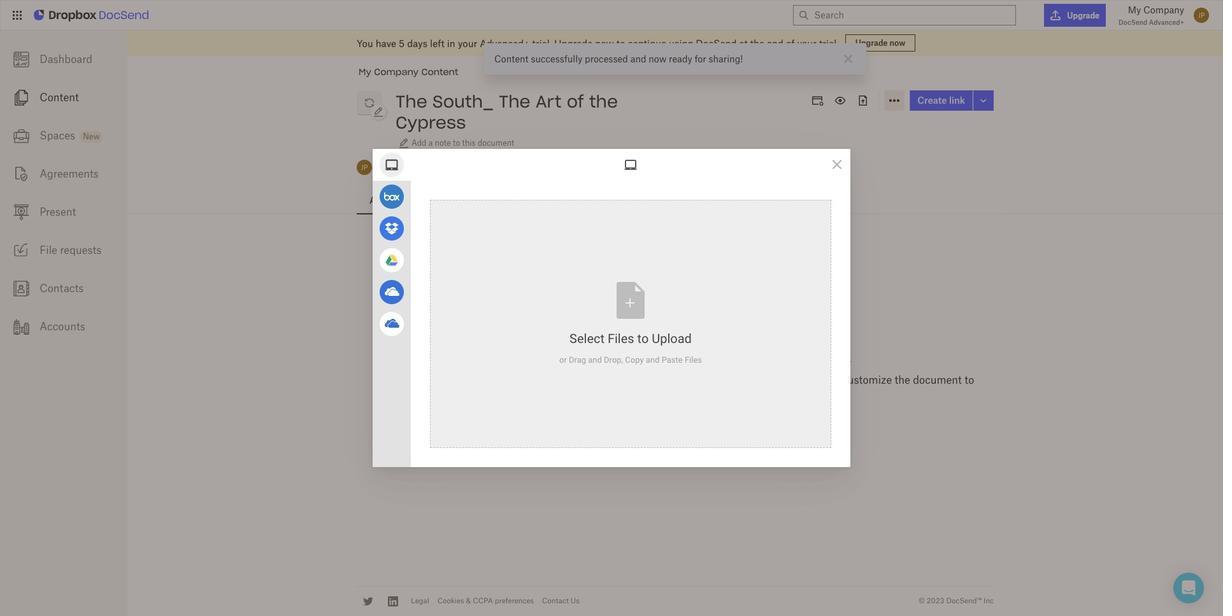 Task type: locate. For each thing, give the bounding box(es) containing it.
performance link
[[424, 188, 506, 215]]

the down processed
[[589, 91, 618, 112]]

upgrade up close thin icon
[[855, 38, 888, 48]]

company for docsend
[[1143, 4, 1184, 15]]

2 horizontal spatial document
[[913, 374, 962, 387]]

2 horizontal spatial now
[[890, 38, 905, 48]]

contact
[[542, 597, 569, 606]]

the down the my company content link
[[396, 91, 427, 112]]

activity link
[[357, 188, 416, 215]]

2 vertical spatial document
[[913, 374, 962, 387]]

1 vertical spatial create
[[650, 374, 682, 387]]

my
[[1128, 4, 1141, 15], [359, 66, 371, 78]]

the right at
[[750, 37, 764, 49]]

south_
[[433, 91, 493, 112]]

for
[[695, 54, 706, 64]]

updated
[[395, 162, 425, 172]]

2 horizontal spatial the
[[895, 374, 910, 387]]

0 vertical spatial create
[[917, 95, 947, 106]]

content left successfully
[[494, 54, 528, 64]]

continue
[[628, 37, 666, 49]]

my right the upgrade button
[[1128, 4, 1141, 15]]

content right sidebar documents icon
[[40, 91, 79, 104]]

2 horizontal spatial upgrade
[[1067, 11, 1100, 20]]

upgrade right "upgrade" icon
[[1067, 11, 1100, 20]]

1 horizontal spatial my
[[1128, 4, 1141, 15]]

1 vertical spatial company
[[374, 66, 418, 78]]

0 vertical spatial the
[[750, 37, 764, 49]]

0 horizontal spatial link
[[693, 374, 711, 387]]

document processing image
[[357, 90, 382, 116]]

upload
[[652, 331, 692, 346]]

a for add
[[428, 138, 433, 148]]

docsend up sharing!
[[696, 37, 737, 49]]

content inside "link"
[[40, 91, 79, 104]]

1 horizontal spatial link
[[949, 95, 965, 106]]

contacts link
[[0, 269, 127, 308]]

copy
[[625, 355, 644, 365]]

1 horizontal spatial your
[[678, 348, 711, 366]]

0 vertical spatial my
[[1128, 4, 1141, 15]]

and right "copy"
[[646, 355, 660, 365]]

0 horizontal spatial document
[[478, 138, 514, 148]]

0 horizontal spatial upgrade
[[554, 37, 593, 49]]

0 vertical spatial or
[[559, 355, 567, 365]]

create inside the create a link to share this document, or customize the document to collect esignatures
[[650, 374, 682, 387]]

0 horizontal spatial create
[[650, 374, 682, 387]]

1 horizontal spatial document
[[716, 348, 791, 366]]

0 vertical spatial a
[[428, 138, 433, 148]]

days
[[407, 37, 427, 49]]

the south_ the art of the cypress
[[396, 91, 618, 133]]

the
[[750, 37, 764, 49], [589, 91, 618, 112], [895, 374, 910, 387]]

1 horizontal spatial docsend
[[1119, 18, 1147, 26]]

1 horizontal spatial content
[[421, 66, 458, 78]]

using
[[669, 37, 693, 49]]

1 horizontal spatial the
[[750, 37, 764, 49]]

my down you
[[359, 66, 371, 78]]

2 vertical spatial the
[[895, 374, 910, 387]]

0 horizontal spatial advanced+
[[480, 37, 530, 49]]

your
[[458, 37, 477, 49], [797, 37, 817, 49], [678, 348, 711, 366]]

activity
[[369, 195, 403, 206]]

content successfully processed and now ready for sharing!
[[494, 54, 743, 64]]

0 vertical spatial docsend
[[1119, 18, 1147, 26]]

0 vertical spatial of
[[786, 37, 795, 49]]

content
[[494, 54, 528, 64], [421, 66, 458, 78], [40, 91, 79, 104]]

end
[[767, 37, 783, 49]]

upgrade inside button
[[1067, 11, 1100, 20]]

close thin image
[[840, 51, 856, 67]]

the right the customize
[[895, 374, 910, 387]]

create for create a link to share this document, or customize the document to collect esignatures
[[650, 374, 682, 387]]

of right the art
[[567, 91, 584, 112]]

your right end
[[797, 37, 817, 49]]

© 2023 docsend™ inc
[[918, 597, 994, 606]]

0 vertical spatial advanced+
[[1149, 18, 1184, 26]]

new
[[83, 132, 100, 141]]

cookies & ccpa preferences
[[437, 597, 534, 606]]

trial. up successfully
[[532, 37, 552, 49]]

a inside the create a link to share this document, or customize the document to collect esignatures
[[685, 374, 690, 387]]

1 horizontal spatial or
[[830, 374, 839, 387]]

5
[[399, 37, 405, 49]]

1 vertical spatial files
[[685, 355, 702, 365]]

the
[[396, 91, 427, 112], [499, 91, 530, 112]]

advanced+
[[1149, 18, 1184, 26], [480, 37, 530, 49]]

a up esignatures
[[685, 374, 690, 387]]

1 vertical spatial advanced+
[[480, 37, 530, 49]]

paste
[[662, 355, 683, 365]]

add a note to this document
[[411, 138, 514, 148]]

0 horizontal spatial docsend
[[696, 37, 737, 49]]

performance
[[436, 195, 493, 206]]

content down left
[[421, 66, 458, 78]]

0 horizontal spatial this
[[462, 138, 476, 148]]

create
[[917, 95, 947, 106], [650, 374, 682, 387]]

your right in
[[458, 37, 477, 49]]

1 horizontal spatial this
[[755, 374, 773, 387]]

1 vertical spatial this
[[755, 374, 773, 387]]

1 horizontal spatial now
[[649, 54, 666, 64]]

0 horizontal spatial company
[[374, 66, 418, 78]]

1 horizontal spatial of
[[786, 37, 795, 49]]

docsend™
[[946, 597, 982, 606]]

a right add
[[428, 138, 433, 148]]

1 vertical spatial the
[[589, 91, 618, 112]]

0 horizontal spatial or
[[559, 355, 567, 365]]

update thumbnail image
[[371, 104, 386, 120]]

select files to upload
[[570, 331, 692, 346]]

this right 'share'
[[755, 374, 773, 387]]

the left the art
[[499, 91, 530, 112]]

1 horizontal spatial upgrade
[[855, 38, 888, 48]]

us
[[571, 597, 580, 606]]

0 horizontal spatial my
[[359, 66, 371, 78]]

or
[[559, 355, 567, 365], [830, 374, 839, 387]]

0 horizontal spatial of
[[567, 91, 584, 112]]

advanced+ inside my company docsend advanced+
[[1149, 18, 1184, 26]]

of inside the south_ the art of the cypress
[[567, 91, 584, 112]]

in
[[447, 37, 455, 49]]

my inside my company docsend advanced+
[[1128, 4, 1141, 15]]

of right end
[[786, 37, 795, 49]]

content link
[[0, 78, 127, 117]]

link inside the create a link to share this document, or customize the document to collect esignatures
[[693, 374, 711, 387]]

1 vertical spatial or
[[830, 374, 839, 387]]

0 vertical spatial content
[[494, 54, 528, 64]]

put
[[650, 348, 674, 366]]

upgrade for upgrade now
[[855, 38, 888, 48]]

share
[[726, 374, 752, 387]]

to
[[616, 37, 625, 49], [453, 138, 460, 148], [637, 331, 649, 346], [796, 348, 810, 366], [714, 374, 723, 387], [964, 374, 974, 387]]

1 horizontal spatial a
[[685, 374, 690, 387]]

create for create link
[[917, 95, 947, 106]]

add
[[411, 138, 426, 148]]

1 horizontal spatial create
[[917, 95, 947, 106]]

last
[[377, 162, 393, 172]]

have
[[376, 37, 396, 49]]

sidebar ndas image
[[13, 166, 29, 182]]

trial. left upgrade now
[[819, 37, 839, 49]]

drag
[[569, 355, 586, 365]]

0 horizontal spatial the
[[396, 91, 427, 112]]

1 horizontal spatial advanced+
[[1149, 18, 1184, 26]]

1 vertical spatial of
[[567, 91, 584, 112]]

upgrade up successfully
[[554, 37, 593, 49]]

create inside button
[[917, 95, 947, 106]]

0 horizontal spatial the
[[589, 91, 618, 112]]

customize
[[842, 374, 892, 387]]

upgrade now link
[[845, 34, 916, 52]]

agreements link
[[0, 155, 127, 193]]

requests
[[60, 244, 102, 257]]

your down the upload
[[678, 348, 711, 366]]

2 vertical spatial content
[[40, 91, 79, 104]]

0 vertical spatial files
[[608, 331, 634, 346]]

agreements
[[40, 168, 99, 180]]

1 vertical spatial content
[[421, 66, 458, 78]]

2 horizontal spatial content
[[494, 54, 528, 64]]

processed
[[585, 54, 628, 64]]

create link
[[917, 95, 965, 106]]

0 horizontal spatial trial.
[[532, 37, 552, 49]]

content for content successfully processed and now ready for sharing!
[[494, 54, 528, 64]]

document
[[478, 138, 514, 148], [716, 348, 791, 366], [913, 374, 962, 387]]

upgrade
[[1067, 11, 1100, 20], [554, 37, 593, 49], [855, 38, 888, 48]]

1 vertical spatial my
[[359, 66, 371, 78]]

legal
[[411, 597, 429, 606]]

1 horizontal spatial company
[[1143, 4, 1184, 15]]

1 horizontal spatial files
[[685, 355, 702, 365]]

file requests
[[40, 244, 102, 257]]

0 horizontal spatial a
[[428, 138, 433, 148]]

this
[[462, 138, 476, 148], [755, 374, 773, 387]]

company
[[1143, 4, 1184, 15], [374, 66, 418, 78]]

or left the drag
[[559, 355, 567, 365]]

my for my company content
[[359, 66, 371, 78]]

1 vertical spatial a
[[685, 374, 690, 387]]

link
[[949, 95, 965, 106], [693, 374, 711, 387]]

docsend right the upgrade button
[[1119, 18, 1147, 26]]

1 horizontal spatial the
[[499, 91, 530, 112]]

0 horizontal spatial content
[[40, 91, 79, 104]]

0 vertical spatial this
[[462, 138, 476, 148]]

this right note
[[462, 138, 476, 148]]

trial.
[[532, 37, 552, 49], [819, 37, 839, 49]]

now
[[595, 37, 614, 49], [890, 38, 905, 48], [649, 54, 666, 64]]

sidebar present image
[[13, 204, 29, 220]]

1 vertical spatial link
[[693, 374, 711, 387]]

files
[[608, 331, 634, 346], [685, 355, 702, 365]]

this inside the create a link to share this document, or customize the document to collect esignatures
[[755, 374, 773, 387]]

or down work
[[830, 374, 839, 387]]

my device image
[[624, 158, 638, 172]]

upgrade for upgrade
[[1067, 11, 1100, 20]]

link inside button
[[949, 95, 965, 106]]

0 vertical spatial document
[[478, 138, 514, 148]]

and right the drag
[[588, 355, 602, 365]]

files right paste
[[685, 355, 702, 365]]

a
[[428, 138, 433, 148], [685, 374, 690, 387]]

legal link
[[411, 597, 429, 606]]

1 vertical spatial document
[[716, 348, 791, 366]]

0 vertical spatial link
[[949, 95, 965, 106]]

company inside my company docsend advanced+
[[1143, 4, 1184, 15]]

0 vertical spatial company
[[1143, 4, 1184, 15]]

files up drop, on the bottom of the page
[[608, 331, 634, 346]]

file requests link
[[0, 231, 127, 269]]

1 horizontal spatial trial.
[[819, 37, 839, 49]]



Task type: describe. For each thing, give the bounding box(es) containing it.
0 horizontal spatial now
[[595, 37, 614, 49]]

cookies & ccpa preferences link
[[437, 597, 534, 606]]

and down continue
[[630, 54, 646, 64]]

drop,
[[604, 355, 623, 365]]

content for content
[[40, 91, 79, 104]]

my company docsend advanced+
[[1119, 4, 1184, 26]]

document,
[[776, 374, 827, 387]]

ccpa
[[473, 597, 493, 606]]

upgrade button
[[1044, 4, 1106, 27]]

contact us
[[542, 597, 580, 606]]

click here or hit esc to close picker image
[[830, 157, 844, 171]]

receive image
[[13, 243, 29, 258]]

spaces new
[[40, 129, 100, 142]]

1 trial. from the left
[[532, 37, 552, 49]]

utilization link
[[513, 188, 584, 215]]

sidebar documents image
[[13, 90, 29, 106]]

work
[[815, 348, 851, 366]]

2 horizontal spatial your
[[797, 37, 817, 49]]

contacts
[[40, 282, 84, 295]]

or drag and drop, copy and paste files
[[559, 355, 702, 365]]

sidebar accounts image
[[13, 319, 29, 335]]

present
[[40, 206, 76, 218]]

or inside the create a link to share this document, or customize the document to collect esignatures
[[830, 374, 839, 387]]

sharing!
[[709, 54, 743, 64]]

the inside the south_ the art of the cypress
[[589, 91, 618, 112]]

spaces
[[40, 129, 75, 142]]

ready
[[669, 54, 692, 64]]

my company content link
[[359, 66, 458, 78]]

collect
[[650, 389, 681, 402]]

dashboard link
[[0, 40, 127, 78]]

inc
[[984, 597, 994, 606]]

the inside the create a link to share this document, or customize the document to collect esignatures
[[895, 374, 910, 387]]

document inside the create a link to share this document, or customize the document to collect esignatures
[[913, 374, 962, 387]]

sidebar spaces image
[[13, 128, 29, 144]]

preferences
[[495, 597, 534, 606]]

put your document to work
[[650, 348, 851, 366]]

successfully
[[531, 54, 582, 64]]

dashboard
[[40, 53, 92, 66]]

cookies
[[437, 597, 464, 606]]

art
[[536, 91, 561, 112]]

create a link to share this document, or customize the document to collect esignatures
[[650, 374, 974, 402]]

0 horizontal spatial your
[[458, 37, 477, 49]]

my for my company docsend advanced+
[[1128, 4, 1141, 15]]

utilization
[[526, 195, 571, 206]]

docsend inside my company docsend advanced+
[[1119, 18, 1147, 26]]

sidebar contacts image
[[13, 281, 29, 297]]

you have 5 days left in your advanced+ trial. upgrade now to continue using docsend at the end of your trial.
[[357, 37, 839, 49]]

cypress
[[396, 112, 466, 133]]

record video image
[[810, 93, 825, 108]]

accounts
[[40, 320, 85, 333]]

left
[[430, 37, 444, 49]]

1 vertical spatial docsend
[[696, 37, 737, 49]]

2023
[[927, 597, 944, 606]]

2 trial. from the left
[[819, 37, 839, 49]]

present link
[[0, 193, 127, 231]]

last updated
[[377, 162, 427, 172]]

select
[[570, 331, 605, 346]]

my company content
[[359, 66, 458, 78]]

©
[[918, 597, 925, 606]]

1 the from the left
[[396, 91, 427, 112]]

esignatures
[[684, 389, 743, 402]]

&
[[466, 597, 471, 606]]

jp
[[361, 164, 368, 171]]

accounts link
[[0, 308, 127, 346]]

upgrade image
[[1051, 10, 1061, 20]]

you
[[357, 37, 373, 49]]

contact us link
[[542, 597, 580, 606]]

at
[[739, 37, 748, 49]]

document processing image
[[365, 99, 374, 108]]

upgrade now
[[855, 38, 905, 48]]

a for create
[[685, 374, 690, 387]]

file
[[40, 244, 57, 257]]

sidebar dashboard image
[[13, 51, 29, 67]]

0 horizontal spatial files
[[608, 331, 634, 346]]

2 the from the left
[[499, 91, 530, 112]]

create link button
[[910, 90, 973, 111]]

company for content
[[374, 66, 418, 78]]

note
[[435, 138, 451, 148]]



Task type: vqa. For each thing, say whether or not it's contained in the screenshot.
will
no



